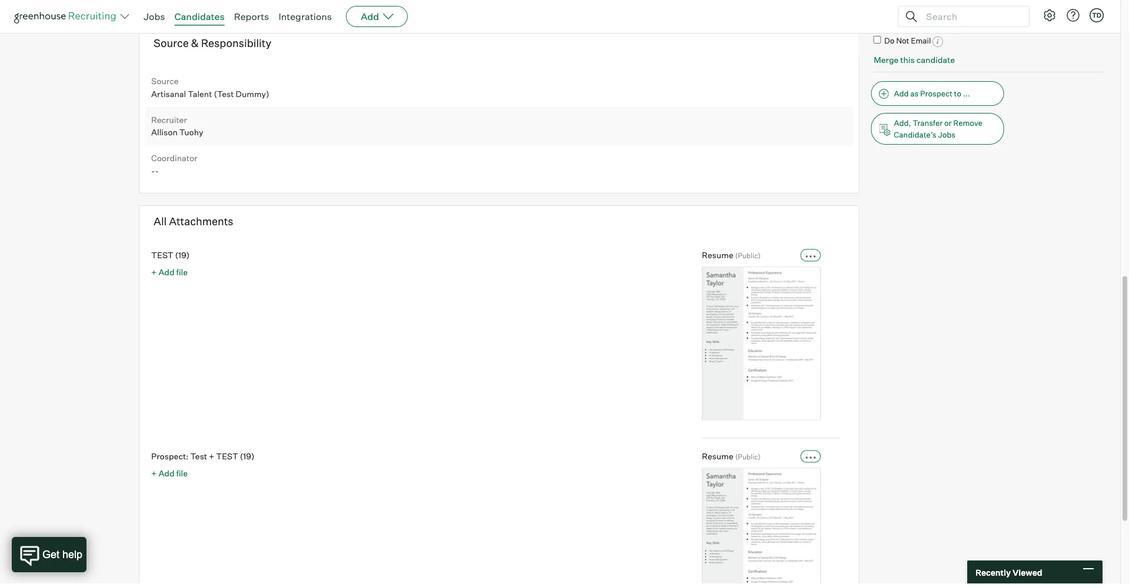 Task type: vqa. For each thing, say whether or not it's contained in the screenshot.
the topmost the repeats
no



Task type: locate. For each thing, give the bounding box(es) containing it.
coordinator
[[151, 153, 197, 164]]

1 + add file from the top
[[151, 267, 188, 278]]

+ add file down test (19)
[[151, 267, 188, 278]]

remove
[[953, 118, 982, 128]]

1 vertical spatial source
[[151, 76, 179, 86]]

recruiter allison tuohy
[[151, 115, 203, 138]]

candidates link
[[174, 11, 225, 22]]

test right test
[[216, 451, 238, 461]]

1 vertical spatial (19)
[[240, 451, 254, 461]]

source left &
[[154, 36, 189, 50]]

resume for prospect: test + test (19)
[[702, 451, 733, 461]]

attachments
[[169, 215, 233, 228]]

jobs
[[144, 11, 165, 22], [938, 130, 955, 140]]

resume (public)
[[702, 250, 761, 260], [702, 451, 761, 461]]

+ add file down prospect:
[[151, 469, 188, 479]]

email left the
[[894, 13, 914, 22]]

source inside "source artisanal talent (test dummy)"
[[151, 76, 179, 86]]

1 vertical spatial test
[[216, 451, 238, 461]]

1 vertical spatial jobs
[[938, 130, 955, 140]]

1 vertical spatial + add file link
[[151, 469, 188, 479]]

test
[[190, 451, 207, 461]]

email the team button
[[871, 7, 1004, 27]]

1 vertical spatial +
[[209, 451, 214, 461]]

0 vertical spatial source
[[154, 36, 189, 50]]

0 vertical spatial file
[[176, 267, 188, 278]]

+ add file link down test (19)
[[151, 267, 188, 278]]

coordinator --
[[151, 153, 197, 176]]

resume
[[702, 250, 733, 260], [702, 451, 733, 461]]

1 vertical spatial (public)
[[735, 452, 761, 461]]

0 vertical spatial resume (public)
[[702, 250, 761, 260]]

0 vertical spatial jobs
[[144, 11, 165, 22]]

1 vertical spatial resume
[[702, 451, 733, 461]]

2 resume from the top
[[702, 451, 733, 461]]

0 vertical spatial email
[[894, 13, 914, 22]]

0 vertical spatial (public)
[[735, 251, 761, 260]]

all
[[154, 215, 167, 228]]

0 horizontal spatial jobs
[[144, 11, 165, 22]]

1 file from the top
[[176, 267, 188, 278]]

add
[[361, 11, 379, 22], [894, 89, 909, 98], [158, 267, 174, 278], [158, 469, 174, 479]]

1 vertical spatial email
[[911, 36, 931, 46]]

(19) down 'all attachments'
[[175, 250, 190, 260]]

test down all
[[151, 250, 173, 260]]

2 + add file from the top
[[151, 469, 188, 479]]

source up artisanal
[[151, 76, 179, 86]]

jobs left candidates link
[[144, 11, 165, 22]]

add as prospect to ... button
[[871, 81, 1004, 106]]

0 vertical spatial (19)
[[175, 250, 190, 260]]

0 vertical spatial + add file link
[[151, 267, 188, 278]]

Search text field
[[923, 8, 1018, 25]]

-
[[151, 166, 155, 176], [155, 166, 159, 176]]

0 horizontal spatial (19)
[[175, 250, 190, 260]]

candidates
[[174, 11, 225, 22]]

0 vertical spatial +
[[151, 267, 157, 278]]

0 vertical spatial resume
[[702, 250, 733, 260]]

+ for (19)
[[151, 267, 157, 278]]

0 vertical spatial test
[[151, 250, 173, 260]]

candidate
[[916, 55, 955, 65]]

1 + add file link from the top
[[151, 267, 188, 278]]

file down test (19)
[[176, 267, 188, 278]]

source & responsibility
[[154, 36, 271, 50]]

+
[[151, 267, 157, 278], [209, 451, 214, 461], [151, 469, 157, 479]]

(19)
[[175, 250, 190, 260], [240, 451, 254, 461]]

+ down test (19)
[[151, 267, 157, 278]]

transfer
[[913, 118, 943, 128]]

as
[[910, 89, 919, 98]]

+ for test
[[151, 469, 157, 479]]

jobs down the or
[[938, 130, 955, 140]]

(public) for test (19)
[[735, 251, 761, 260]]

1 vertical spatial resume (public)
[[702, 451, 761, 461]]

1 horizontal spatial test
[[216, 451, 238, 461]]

1 vertical spatial + add file
[[151, 469, 188, 479]]

2 (public) from the top
[[735, 452, 761, 461]]

file
[[176, 267, 188, 278], [176, 469, 188, 479]]

1 (public) from the top
[[735, 251, 761, 260]]

source
[[154, 36, 189, 50], [151, 76, 179, 86]]

prospect: test + test (19)
[[151, 451, 254, 461]]

0 vertical spatial + add file
[[151, 267, 188, 278]]

+ add file for test
[[151, 267, 188, 278]]

all attachments
[[154, 215, 233, 228]]

email
[[894, 13, 914, 22], [911, 36, 931, 46]]

email right not in the top right of the page
[[911, 36, 931, 46]]

1 resume from the top
[[702, 250, 733, 260]]

dummy)
[[236, 89, 269, 99]]

+ add file for prospect:
[[151, 469, 188, 479]]

add, transfer or remove candidate's jobs
[[894, 118, 982, 140]]

merge this candidate link
[[874, 55, 955, 65]]

merge this candidate
[[874, 55, 955, 65]]

or
[[944, 118, 952, 128]]

2 file from the top
[[176, 469, 188, 479]]

(19) right test
[[240, 451, 254, 461]]

2 vertical spatial +
[[151, 469, 157, 479]]

file for test
[[176, 469, 188, 479]]

(test
[[214, 89, 234, 99]]

do
[[884, 36, 894, 46]]

+ add file link down prospect:
[[151, 469, 188, 479]]

2 - from the left
[[155, 166, 159, 176]]

test
[[151, 250, 173, 260], [216, 451, 238, 461]]

2 resume (public) from the top
[[702, 451, 761, 461]]

prospect
[[920, 89, 952, 98]]

td button
[[1087, 6, 1106, 25]]

+ down prospect:
[[151, 469, 157, 479]]

0 horizontal spatial test
[[151, 250, 173, 260]]

not
[[896, 36, 909, 46]]

talent
[[188, 89, 212, 99]]

2 + add file link from the top
[[151, 469, 188, 479]]

+ add file link for prospect:
[[151, 469, 188, 479]]

artisanal
[[151, 89, 186, 99]]

1 vertical spatial file
[[176, 469, 188, 479]]

jobs inside the add, transfer or remove candidate's jobs
[[938, 130, 955, 140]]

+ add file
[[151, 267, 188, 278], [151, 469, 188, 479]]

1 horizontal spatial jobs
[[938, 130, 955, 140]]

1 resume (public) from the top
[[702, 250, 761, 260]]

tuohy
[[179, 127, 203, 138]]

resume for test (19)
[[702, 250, 733, 260]]

file down prospect:
[[176, 469, 188, 479]]

+ add file link for test
[[151, 267, 188, 278]]

+ add file link
[[151, 267, 188, 278], [151, 469, 188, 479]]

+ right test
[[209, 451, 214, 461]]

(public)
[[735, 251, 761, 260], [735, 452, 761, 461]]



Task type: describe. For each thing, give the bounding box(es) containing it.
recently
[[975, 567, 1011, 578]]

td
[[1092, 11, 1101, 19]]

add inside button
[[894, 89, 909, 98]]

td button
[[1090, 8, 1104, 22]]

email the team
[[894, 13, 949, 22]]

resume (public) for test (19)
[[702, 250, 761, 260]]

email inside button
[[894, 13, 914, 22]]

resume (public) for prospect: test + test (19)
[[702, 451, 761, 461]]

recently viewed
[[975, 567, 1042, 578]]

configure image
[[1043, 8, 1057, 22]]

add as prospect to ...
[[894, 89, 970, 98]]

source for source & responsibility
[[154, 36, 189, 50]]

do not email
[[884, 36, 931, 46]]

&
[[191, 36, 199, 50]]

allison
[[151, 127, 178, 138]]

integrations
[[279, 11, 332, 22]]

1 horizontal spatial (19)
[[240, 451, 254, 461]]

integrations link
[[279, 11, 332, 22]]

this
[[900, 55, 915, 65]]

Do Not Email checkbox
[[873, 36, 881, 44]]

merge
[[874, 55, 899, 65]]

greenhouse recruiting image
[[14, 9, 120, 24]]

add,
[[894, 118, 911, 128]]

team
[[929, 13, 949, 22]]

...
[[963, 89, 970, 98]]

viewed
[[1012, 567, 1042, 578]]

recruiter
[[151, 115, 187, 125]]

responsibility
[[201, 36, 271, 50]]

to
[[954, 89, 961, 98]]

test (19)
[[151, 250, 190, 260]]

source for source artisanal talent (test dummy)
[[151, 76, 179, 86]]

jobs link
[[144, 11, 165, 22]]

candidate's
[[894, 130, 936, 140]]

file for (19)
[[176, 267, 188, 278]]

(public) for prospect: test + test (19)
[[735, 452, 761, 461]]

reports link
[[234, 11, 269, 22]]

the
[[916, 13, 927, 22]]

add, transfer or remove candidate's jobs button
[[871, 113, 1004, 145]]

source artisanal talent (test dummy)
[[151, 76, 271, 99]]

prospect:
[[151, 451, 189, 461]]

add button
[[346, 6, 408, 27]]

reports
[[234, 11, 269, 22]]

1 - from the left
[[151, 166, 155, 176]]

add inside popup button
[[361, 11, 379, 22]]



